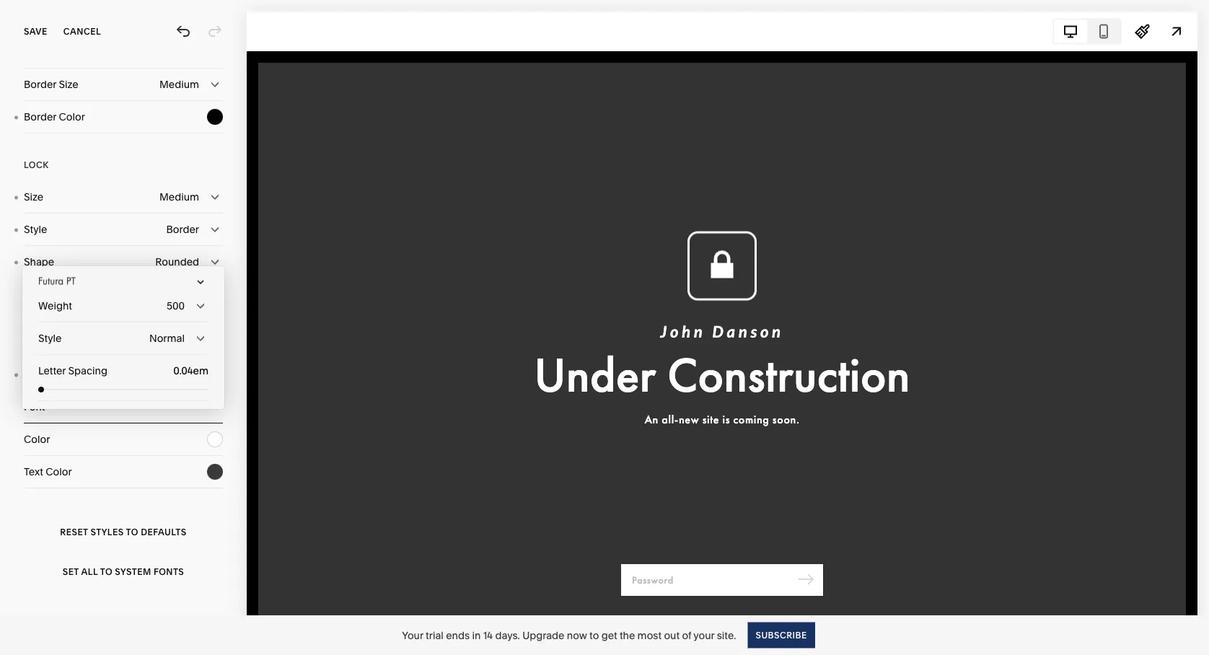 Task type: vqa. For each thing, say whether or not it's contained in the screenshot.
this in the custom forms collect information when customers add this to their cart.
no



Task type: locate. For each thing, give the bounding box(es) containing it.
modal dialog
[[22, 266, 224, 409]]

of
[[682, 629, 692, 642]]

to left get
[[590, 629, 599, 642]]

color right the border
[[59, 111, 85, 123]]

color right 'text'
[[46, 466, 72, 478]]

2 color button from the top
[[24, 424, 223, 455]]

color button
[[24, 279, 223, 310], [24, 424, 223, 455]]

0 vertical spatial to
[[126, 527, 138, 537]]

14
[[483, 629, 493, 642]]

0 vertical spatial color button
[[24, 279, 223, 310]]

None field
[[161, 363, 209, 379]]

your
[[402, 629, 423, 642]]

undo image
[[175, 24, 191, 40]]

password
[[24, 337, 76, 348]]

lock
[[24, 160, 49, 170]]

save button
[[24, 16, 47, 48]]

None range field
[[38, 387, 209, 393]]

to right styles
[[126, 527, 138, 537]]

0 horizontal spatial to
[[100, 566, 113, 577]]

reset styles to defaults
[[60, 527, 187, 537]]

days.
[[495, 629, 520, 642]]

your trial ends in 14 days. upgrade now to get the most out of your site.
[[402, 629, 736, 642]]

to right all
[[100, 566, 113, 577]]

1 vertical spatial to
[[100, 566, 113, 577]]

color
[[59, 111, 85, 123], [24, 288, 50, 301], [24, 433, 50, 446], [46, 466, 72, 478]]

now
[[567, 629, 587, 642]]

2 horizontal spatial to
[[590, 629, 599, 642]]

normal
[[149, 332, 185, 345]]

tab list
[[1054, 20, 1121, 43]]

border color button
[[24, 101, 223, 133]]

get
[[602, 629, 617, 642]]

letter
[[38, 365, 66, 377]]

500
[[167, 300, 185, 312]]

to inside button
[[100, 566, 113, 577]]

border
[[24, 111, 56, 123]]

ends
[[446, 629, 470, 642]]

color button down font button
[[24, 424, 223, 455]]

color up style
[[24, 288, 50, 301]]

1 vertical spatial color button
[[24, 424, 223, 455]]

styles
[[91, 527, 124, 537]]

the
[[620, 629, 635, 642]]

color button up style field on the left of page
[[24, 279, 223, 310]]

color down font
[[24, 433, 50, 446]]

site.
[[717, 629, 736, 642]]

defaults
[[141, 527, 187, 537]]

to inside 'button'
[[126, 527, 138, 537]]

to
[[126, 527, 138, 537], [100, 566, 113, 577], [590, 629, 599, 642]]

set all to system fonts button
[[24, 552, 223, 592]]

font preview image
[[22, 270, 197, 294]]

1 horizontal spatial to
[[126, 527, 138, 537]]

reset
[[60, 527, 88, 537]]

all
[[81, 566, 98, 577]]

Style field
[[38, 323, 209, 354]]



Task type: describe. For each thing, give the bounding box(es) containing it.
color inside border color button
[[59, 111, 85, 123]]

to for styles
[[126, 527, 138, 537]]

trial
[[426, 629, 444, 642]]

font
[[24, 401, 45, 413]]

2 vertical spatial to
[[590, 629, 599, 642]]

text color button
[[24, 456, 223, 488]]

letter spacing
[[38, 365, 107, 377]]

text
[[24, 466, 43, 478]]

reset styles to defaults button
[[24, 512, 223, 552]]

spacing
[[68, 365, 107, 377]]

set all to system fonts
[[63, 566, 184, 577]]

in
[[472, 629, 481, 642]]

out
[[664, 629, 680, 642]]

cancel
[[63, 26, 101, 37]]

fonts
[[154, 566, 184, 577]]

border color
[[24, 111, 85, 123]]

your
[[694, 629, 715, 642]]

upgrade
[[523, 629, 565, 642]]

text color
[[24, 466, 72, 478]]

save
[[24, 26, 47, 37]]

set
[[63, 566, 79, 577]]

none range field inside 'modal' dialog
[[38, 387, 209, 393]]

font button
[[24, 391, 223, 423]]

color inside text color button
[[46, 466, 72, 478]]

system
[[115, 566, 151, 577]]

weight
[[38, 300, 72, 312]]

style
[[38, 332, 62, 345]]

to for all
[[100, 566, 113, 577]]

1 color button from the top
[[24, 279, 223, 310]]

most
[[638, 629, 662, 642]]

cancel button
[[63, 16, 101, 48]]

Weight field
[[38, 290, 209, 322]]



